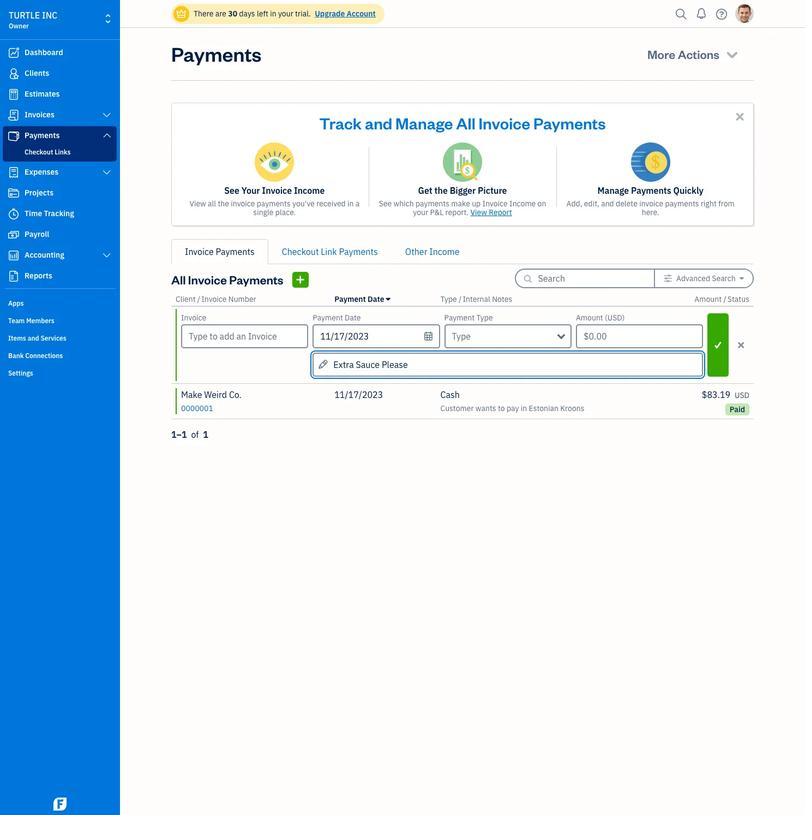Task type: locate. For each thing, give the bounding box(es) containing it.
checkout
[[25, 148, 53, 156], [282, 246, 319, 257]]

payments down quickly
[[666, 199, 700, 209]]

and for services
[[28, 334, 39, 342]]

upgrade
[[315, 9, 345, 19]]

turtle inc owner
[[9, 10, 57, 30]]

1 vertical spatial chevron large down image
[[102, 168, 112, 177]]

clients link
[[3, 64, 117, 84]]

/ for internal
[[459, 294, 462, 304]]

income up you've
[[294, 185, 325, 196]]

make weird co. 0000001
[[181, 389, 242, 413]]

/ right type button
[[459, 294, 462, 304]]

clients
[[25, 68, 49, 78]]

see inside see which payments make up invoice income on your p&l report.
[[379, 199, 392, 209]]

dashboard link
[[3, 43, 117, 63]]

checkout up expenses
[[25, 148, 53, 156]]

delete
[[616, 199, 638, 209]]

payment left caretdown image
[[335, 294, 366, 304]]

view left 'all'
[[190, 199, 206, 209]]

Notes (Optional) text field
[[313, 353, 704, 377]]

0 horizontal spatial view
[[190, 199, 206, 209]]

checkout up add a new payment icon
[[282, 246, 319, 257]]

save image
[[709, 338, 728, 352]]

pay
[[507, 404, 520, 413]]

0 vertical spatial chevron large down image
[[102, 111, 112, 120]]

view report
[[471, 207, 513, 217]]

2 vertical spatial in
[[521, 404, 528, 413]]

invoice inside see your invoice income view all the invoice payments you've received in a single place.
[[231, 199, 255, 209]]

type up payment type at the right of the page
[[441, 294, 457, 304]]

1 vertical spatial and
[[602, 199, 615, 209]]

type down payment type at the right of the page
[[452, 331, 471, 342]]

2 chevron large down image from the top
[[102, 251, 112, 260]]

and right items
[[28, 334, 39, 342]]

your left trial.
[[278, 9, 294, 19]]

0 horizontal spatial invoice
[[231, 199, 255, 209]]

chevron large down image up payments 'link'
[[102, 111, 112, 120]]

Invoice text field
[[182, 325, 308, 347]]

type for type / internal notes
[[441, 294, 457, 304]]

payment date left caretdown image
[[335, 294, 385, 304]]

0 vertical spatial type
[[441, 294, 457, 304]]

Amount (USD) text field
[[577, 324, 704, 348]]

search
[[713, 274, 736, 283]]

1 horizontal spatial checkout
[[282, 246, 319, 257]]

in right left
[[270, 9, 277, 19]]

/ right client at the top left of page
[[198, 294, 201, 304]]

payments
[[171, 41, 262, 67], [534, 112, 606, 133], [25, 131, 60, 140], [632, 185, 672, 196], [216, 246, 255, 257], [339, 246, 378, 257], [229, 272, 284, 287]]

0 vertical spatial payment date
[[335, 294, 385, 304]]

go to help image
[[714, 6, 731, 22]]

1 vertical spatial payment date
[[313, 313, 361, 323]]

0 horizontal spatial the
[[218, 199, 229, 209]]

0 vertical spatial income
[[294, 185, 325, 196]]

1 / from the left
[[198, 294, 201, 304]]

/ left status
[[724, 294, 727, 304]]

0 horizontal spatial date
[[345, 313, 361, 323]]

manage payments quickly image
[[632, 143, 671, 182]]

0 horizontal spatial payments
[[257, 199, 291, 209]]

0 vertical spatial checkout
[[25, 148, 53, 156]]

income inside see your invoice income view all the invoice payments you've received in a single place.
[[294, 185, 325, 196]]

income right other
[[430, 246, 460, 257]]

payments down your
[[257, 199, 291, 209]]

1 vertical spatial type
[[477, 313, 493, 323]]

track and manage all invoice payments
[[320, 112, 606, 133]]

1 chevron large down image from the top
[[102, 131, 112, 140]]

report
[[489, 207, 513, 217]]

members
[[26, 317, 55, 325]]

1 horizontal spatial view
[[471, 207, 488, 217]]

items and services
[[8, 334, 66, 342]]

1 horizontal spatial the
[[435, 185, 448, 196]]

/
[[198, 294, 201, 304], [459, 294, 462, 304], [724, 294, 727, 304]]

links
[[55, 148, 71, 156]]

add,
[[567, 199, 583, 209]]

2 horizontal spatial payments
[[666, 199, 700, 209]]

in for there
[[270, 9, 277, 19]]

in inside see your invoice income view all the invoice payments you've received in a single place.
[[348, 199, 354, 209]]

invoice right delete
[[640, 199, 664, 209]]

payments down get
[[416, 199, 450, 209]]

invoice inside see your invoice income view all the invoice payments you've received in a single place.
[[262, 185, 292, 196]]

chevron large down image inside invoices link
[[102, 111, 112, 120]]

chevron large down image inside payments 'link'
[[102, 131, 112, 140]]

in left the a
[[348, 199, 354, 209]]

1 vertical spatial income
[[510, 199, 536, 209]]

and for manage
[[365, 112, 393, 133]]

chevron large down image
[[102, 111, 112, 120], [102, 168, 112, 177]]

amount (usd)
[[577, 313, 625, 323]]

0 horizontal spatial /
[[198, 294, 201, 304]]

to
[[499, 404, 505, 413]]

payments inside manage payments quickly add, edit, and delete invoice payments right from here.
[[632, 185, 672, 196]]

1 chevron large down image from the top
[[102, 111, 112, 120]]

0 horizontal spatial amount
[[577, 313, 604, 323]]

chevron large down image up reports link
[[102, 251, 112, 260]]

all up client at the top left of page
[[171, 272, 186, 287]]

expenses
[[25, 167, 59, 177]]

items and services link
[[3, 330, 117, 346]]

see inside see your invoice income view all the invoice payments you've received in a single place.
[[225, 185, 240, 196]]

payment down type button
[[445, 313, 475, 323]]

all up get the bigger picture
[[457, 112, 476, 133]]

see
[[225, 185, 240, 196], [379, 199, 392, 209]]

bigger
[[450, 185, 476, 196]]

chevron large down image
[[102, 131, 112, 140], [102, 251, 112, 260]]

kroons
[[561, 404, 585, 413]]

the right 'all'
[[218, 199, 229, 209]]

2 vertical spatial and
[[28, 334, 39, 342]]

0 vertical spatial date
[[368, 294, 385, 304]]

0 vertical spatial amount
[[695, 294, 722, 304]]

get the bigger picture
[[419, 185, 508, 196]]

type / internal notes
[[441, 294, 513, 304]]

1 vertical spatial amount
[[577, 313, 604, 323]]

1 vertical spatial the
[[218, 199, 229, 209]]

checkout for checkout links
[[25, 148, 53, 156]]

edit,
[[585, 199, 600, 209]]

11/17/2023
[[335, 389, 384, 400]]

caretdown image
[[387, 295, 391, 304]]

0 horizontal spatial income
[[294, 185, 325, 196]]

in right pay
[[521, 404, 528, 413]]

2 horizontal spatial and
[[602, 199, 615, 209]]

3 / from the left
[[724, 294, 727, 304]]

0 vertical spatial chevron large down image
[[102, 131, 112, 140]]

weird
[[204, 389, 227, 400]]

1 vertical spatial checkout
[[282, 246, 319, 257]]

dashboard
[[25, 48, 63, 57]]

0 vertical spatial the
[[435, 185, 448, 196]]

team members
[[8, 317, 55, 325]]

1 horizontal spatial date
[[368, 294, 385, 304]]

actions
[[679, 46, 720, 62]]

type
[[441, 294, 457, 304], [477, 313, 493, 323], [452, 331, 471, 342]]

payment date down payment date button
[[313, 313, 361, 323]]

1 vertical spatial manage
[[598, 185, 630, 196]]

income
[[294, 185, 325, 196], [510, 199, 536, 209], [430, 246, 460, 257]]

advanced search button
[[656, 270, 754, 287]]

chevron large down image for accounting
[[102, 251, 112, 260]]

chevron large down image up checkout links link
[[102, 131, 112, 140]]

checkout link payments
[[282, 246, 378, 257]]

1 horizontal spatial in
[[348, 199, 354, 209]]

estonian
[[529, 404, 559, 413]]

Payment date in MM/DD/YYYY format text field
[[313, 324, 440, 348]]

date
[[368, 294, 385, 304], [345, 313, 361, 323]]

see for your
[[225, 185, 240, 196]]

place.
[[276, 207, 296, 217]]

1 horizontal spatial and
[[365, 112, 393, 133]]

1 horizontal spatial amount
[[695, 294, 722, 304]]

view inside see your invoice income view all the invoice payments you've received in a single place.
[[190, 199, 206, 209]]

invoice inside manage payments quickly add, edit, and delete invoice payments right from here.
[[640, 199, 664, 209]]

view right make in the right top of the page
[[471, 207, 488, 217]]

invoice down your
[[231, 199, 255, 209]]

estimate image
[[7, 89, 20, 100]]

payments
[[257, 199, 291, 209], [416, 199, 450, 209], [666, 199, 700, 209]]

upgrade account link
[[313, 9, 376, 19]]

2 horizontal spatial in
[[521, 404, 528, 413]]

team
[[8, 317, 25, 325]]

your left p&l
[[414, 207, 429, 217]]

payments inside see your invoice income view all the invoice payments you've received in a single place.
[[257, 199, 291, 209]]

your
[[278, 9, 294, 19], [414, 207, 429, 217]]

checkout inside 'main' element
[[25, 148, 53, 156]]

2 horizontal spatial /
[[724, 294, 727, 304]]

crown image
[[176, 8, 187, 19]]

settings
[[8, 369, 33, 377]]

income left the on
[[510, 199, 536, 209]]

0 vertical spatial manage
[[396, 112, 454, 133]]

type inside dropdown button
[[452, 331, 471, 342]]

the inside see your invoice income view all the invoice payments you've received in a single place.
[[218, 199, 229, 209]]

1 horizontal spatial payments
[[416, 199, 450, 209]]

1 horizontal spatial income
[[430, 246, 460, 257]]

owner
[[9, 22, 29, 30]]

1 vertical spatial chevron large down image
[[102, 251, 112, 260]]

chevron large down image for invoices
[[102, 111, 112, 120]]

0 horizontal spatial manage
[[396, 112, 454, 133]]

1 vertical spatial your
[[414, 207, 429, 217]]

expense image
[[7, 167, 20, 178]]

other income link
[[392, 239, 474, 264]]

0 horizontal spatial and
[[28, 334, 39, 342]]

0 horizontal spatial in
[[270, 9, 277, 19]]

see left your
[[225, 185, 240, 196]]

date down payment date button
[[345, 313, 361, 323]]

from
[[719, 199, 735, 209]]

invoice for your
[[231, 199, 255, 209]]

1 payments from the left
[[257, 199, 291, 209]]

your inside see which payments make up invoice income on your p&l report.
[[414, 207, 429, 217]]

date left caretdown image
[[368, 294, 385, 304]]

connections
[[25, 352, 63, 360]]

$83.19
[[703, 389, 731, 400]]

all
[[208, 199, 216, 209]]

type down internal
[[477, 313, 493, 323]]

2 vertical spatial type
[[452, 331, 471, 342]]

2 invoice from the left
[[640, 199, 664, 209]]

2 vertical spatial income
[[430, 246, 460, 257]]

0 vertical spatial in
[[270, 9, 277, 19]]

2 / from the left
[[459, 294, 462, 304]]

link
[[321, 246, 337, 257]]

chevron large down image for expenses
[[102, 168, 112, 177]]

items
[[8, 334, 26, 342]]

invoice image
[[7, 110, 20, 121]]

1 horizontal spatial /
[[459, 294, 462, 304]]

number
[[229, 294, 257, 304]]

payment date
[[335, 294, 385, 304], [313, 313, 361, 323]]

amount down 'advanced search'
[[695, 294, 722, 304]]

0 vertical spatial and
[[365, 112, 393, 133]]

1 vertical spatial all
[[171, 272, 186, 287]]

1 horizontal spatial your
[[414, 207, 429, 217]]

and inside 'main' element
[[28, 334, 39, 342]]

left
[[257, 9, 269, 19]]

1 vertical spatial see
[[379, 199, 392, 209]]

all
[[457, 112, 476, 133], [171, 272, 186, 287]]

invoice for payments
[[640, 199, 664, 209]]

in inside cash customer wants to pay in estonian kroons
[[521, 404, 528, 413]]

get the bigger picture image
[[443, 143, 483, 182]]

1 invoice from the left
[[231, 199, 255, 209]]

chevron large down image down checkout links link
[[102, 168, 112, 177]]

0 horizontal spatial see
[[225, 185, 240, 196]]

2 payments from the left
[[416, 199, 450, 209]]

payment type
[[445, 313, 493, 323]]

days
[[239, 9, 255, 19]]

projects link
[[3, 183, 117, 203]]

0 horizontal spatial checkout
[[25, 148, 53, 156]]

time tracking
[[25, 209, 74, 218]]

3 payments from the left
[[666, 199, 700, 209]]

the right get
[[435, 185, 448, 196]]

see left the which
[[379, 199, 392, 209]]

0 vertical spatial your
[[278, 9, 294, 19]]

1 vertical spatial in
[[348, 199, 354, 209]]

0 vertical spatial see
[[225, 185, 240, 196]]

apps link
[[3, 295, 117, 311]]

2 horizontal spatial income
[[510, 199, 536, 209]]

cancel image
[[733, 339, 751, 352]]

0000001 link
[[181, 402, 213, 413]]

amount left (usd) on the right top
[[577, 313, 604, 323]]

chevron large down image inside 'expenses' link
[[102, 168, 112, 177]]

2 chevron large down image from the top
[[102, 168, 112, 177]]

trial.
[[295, 9, 311, 19]]

received
[[317, 199, 346, 209]]

0 horizontal spatial all
[[171, 272, 186, 287]]

1–1
[[171, 429, 187, 440]]

and right track
[[365, 112, 393, 133]]

time tracking link
[[3, 204, 117, 224]]

view
[[190, 199, 206, 209], [471, 207, 488, 217]]

payments inside manage payments quickly add, edit, and delete invoice payments right from here.
[[666, 199, 700, 209]]

and right edit,
[[602, 199, 615, 209]]

other income
[[406, 246, 460, 257]]

1 horizontal spatial see
[[379, 199, 392, 209]]

1 horizontal spatial manage
[[598, 185, 630, 196]]

and
[[365, 112, 393, 133], [602, 199, 615, 209], [28, 334, 39, 342]]

which
[[394, 199, 414, 209]]

add a new payment image
[[296, 273, 306, 286]]

amount
[[695, 294, 722, 304], [577, 313, 604, 323]]

1 horizontal spatial all
[[457, 112, 476, 133]]

1 horizontal spatial invoice
[[640, 199, 664, 209]]

invoice inside see which payments make up invoice income on your p&l report.
[[483, 199, 508, 209]]



Task type: vqa. For each thing, say whether or not it's contained in the screenshot.
MORE ACTIONS dropdown button
yes



Task type: describe. For each thing, give the bounding box(es) containing it.
payments for add,
[[666, 199, 700, 209]]

manage inside manage payments quickly add, edit, and delete invoice payments right from here.
[[598, 185, 630, 196]]

payments inside checkout link payments link
[[339, 246, 378, 257]]

advanced
[[677, 274, 711, 283]]

and inside manage payments quickly add, edit, and delete invoice payments right from here.
[[602, 199, 615, 209]]

payment date button
[[335, 294, 391, 304]]

invoice payments
[[185, 246, 255, 257]]

paid
[[730, 405, 746, 414]]

payments link
[[3, 126, 117, 146]]

type for type
[[452, 331, 471, 342]]

see your invoice income image
[[255, 143, 294, 182]]

invoices link
[[3, 105, 117, 125]]

timer image
[[7, 209, 20, 220]]

main element
[[0, 0, 147, 815]]

30
[[228, 9, 238, 19]]

track
[[320, 112, 362, 133]]

checkout link payments link
[[269, 239, 392, 264]]

there are 30 days left in your trial. upgrade account
[[194, 9, 376, 19]]

of
[[191, 429, 199, 440]]

account
[[347, 9, 376, 19]]

invoice payments link
[[171, 239, 269, 264]]

freshbooks image
[[51, 798, 69, 811]]

search image
[[673, 6, 691, 22]]

time
[[25, 209, 42, 218]]

get
[[419, 185, 433, 196]]

$83.19 usd paid
[[703, 389, 750, 414]]

here.
[[643, 207, 660, 217]]

team members link
[[3, 312, 117, 329]]

there
[[194, 9, 214, 19]]

amount button
[[695, 294, 722, 304]]

0 vertical spatial all
[[457, 112, 476, 133]]

/ for status
[[724, 294, 727, 304]]

see your invoice income view all the invoice payments you've received in a single place.
[[190, 185, 360, 217]]

bank
[[8, 352, 24, 360]]

payroll
[[25, 229, 49, 239]]

client image
[[7, 68, 20, 79]]

cash customer wants to pay in estonian kroons
[[441, 389, 585, 413]]

settings image
[[664, 274, 673, 283]]

more actions
[[648, 46, 720, 62]]

amount for amount (usd)
[[577, 313, 604, 323]]

status
[[728, 294, 750, 304]]

picture
[[478, 185, 508, 196]]

close image
[[734, 110, 747, 123]]

cash
[[441, 389, 460, 400]]

amount for amount / status
[[695, 294, 722, 304]]

1
[[203, 429, 209, 440]]

chevron large down image for payments
[[102, 131, 112, 140]]

quickly
[[674, 185, 704, 196]]

payments inside invoice payments link
[[216, 246, 255, 257]]

payments for income
[[257, 199, 291, 209]]

0 horizontal spatial your
[[278, 9, 294, 19]]

are
[[216, 9, 227, 19]]

you've
[[293, 199, 315, 209]]

/ for invoice
[[198, 294, 201, 304]]

make
[[181, 389, 202, 400]]

your
[[242, 185, 260, 196]]

customer
[[441, 404, 474, 413]]

see which payments make up invoice income on your p&l report.
[[379, 199, 547, 217]]

payment image
[[7, 131, 20, 141]]

checkout for checkout link payments
[[282, 246, 319, 257]]

make
[[452, 199, 471, 209]]

services
[[41, 334, 66, 342]]

p&l
[[431, 207, 444, 217]]

all invoice payments
[[171, 272, 284, 287]]

turtle
[[9, 10, 40, 21]]

wants
[[476, 404, 497, 413]]

more
[[648, 46, 676, 62]]

right
[[702, 199, 717, 209]]

advanced search
[[677, 274, 736, 283]]

payroll link
[[3, 225, 117, 245]]

type button
[[445, 324, 572, 348]]

co.
[[229, 389, 242, 400]]

accounting
[[25, 250, 64, 260]]

apps
[[8, 299, 24, 307]]

projects
[[25, 188, 54, 198]]

Search text field
[[539, 270, 637, 287]]

0000001
[[181, 404, 213, 413]]

tracking
[[44, 209, 74, 218]]

payments inside payments 'link'
[[25, 131, 60, 140]]

notifications image
[[693, 3, 711, 25]]

reports
[[25, 271, 52, 281]]

settings link
[[3, 365, 117, 381]]

payment down payment date button
[[313, 313, 343, 323]]

1–1 of 1
[[171, 429, 209, 440]]

see for which
[[379, 199, 392, 209]]

a
[[356, 199, 360, 209]]

more actions button
[[638, 41, 750, 67]]

1 vertical spatial date
[[345, 313, 361, 323]]

project image
[[7, 188, 20, 199]]

report image
[[7, 271, 20, 282]]

client / invoice number
[[176, 294, 257, 304]]

chart image
[[7, 250, 20, 261]]

notes
[[493, 294, 513, 304]]

report.
[[446, 207, 469, 217]]

single
[[254, 207, 274, 217]]

income inside see which payments make up invoice income on your p&l report.
[[510, 199, 536, 209]]

money image
[[7, 229, 20, 240]]

dashboard image
[[7, 48, 20, 58]]

checkout links
[[25, 148, 71, 156]]

estimates
[[25, 89, 60, 99]]

type button
[[441, 294, 457, 304]]

internal
[[463, 294, 491, 304]]

in for cash
[[521, 404, 528, 413]]

payments inside see which payments make up invoice income on your p&l report.
[[416, 199, 450, 209]]

invoices
[[25, 110, 55, 120]]

chevrondown image
[[725, 46, 740, 62]]

caretdown image
[[740, 274, 745, 283]]

manage payments quickly add, edit, and delete invoice payments right from here.
[[567, 185, 735, 217]]

expenses link
[[3, 163, 117, 182]]

up
[[472, 199, 481, 209]]



